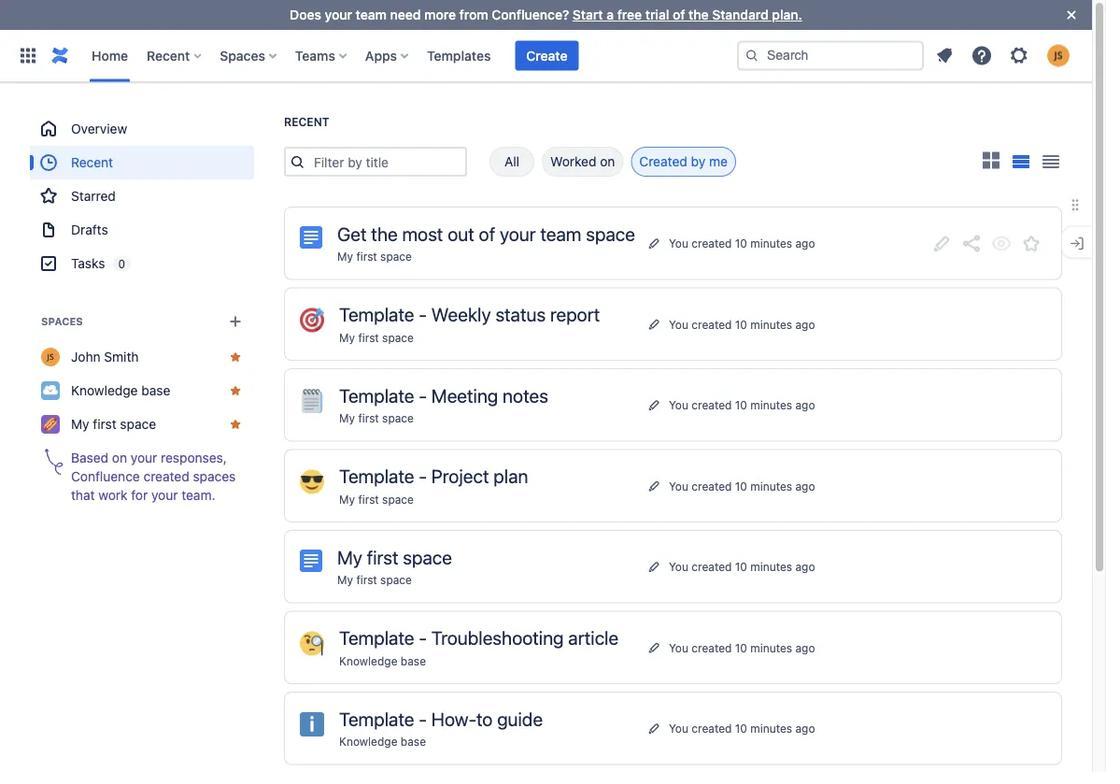Task type: vqa. For each thing, say whether or not it's contained in the screenshot.
right list item
no



Task type: locate. For each thing, give the bounding box(es) containing it.
apps
[[365, 48, 397, 63]]

the
[[689, 7, 709, 22], [371, 223, 398, 244]]

created for template - weekly status report
[[692, 318, 732, 331]]

out
[[448, 223, 475, 244]]

template for template - weekly status report
[[339, 303, 415, 325]]

group
[[30, 112, 254, 280]]

- inside template - project plan my first space
[[419, 465, 427, 487]]

on inside button
[[600, 154, 616, 169]]

article
[[569, 627, 619, 649]]

plan.
[[773, 7, 803, 22]]

help icon image
[[971, 44, 994, 67]]

team left need
[[356, 7, 387, 22]]

spaces right 'recent' dropdown button
[[220, 48, 265, 63]]

- left troubleshooting
[[419, 627, 427, 649]]

4 you from the top
[[669, 479, 689, 492]]

home
[[92, 48, 128, 63]]

spaces
[[220, 48, 265, 63], [41, 316, 83, 328]]

-
[[419, 303, 427, 325], [419, 384, 427, 406], [419, 465, 427, 487], [419, 627, 427, 649], [419, 708, 427, 730]]

5 - from the top
[[419, 708, 427, 730]]

templates link
[[422, 41, 497, 71]]

the right trial
[[689, 7, 709, 22]]

your right out
[[500, 223, 536, 244]]

1 10 from the top
[[736, 237, 748, 250]]

7 ago from the top
[[796, 722, 816, 735]]

on
[[600, 154, 616, 169], [112, 450, 127, 466]]

that
[[71, 488, 95, 503]]

knowledge base link down smith
[[30, 374, 254, 408]]

:sunglasses: image
[[300, 470, 324, 494], [300, 470, 324, 494]]

recent button
[[141, 41, 209, 71]]

get the most out of your team space my first space
[[338, 223, 636, 263]]

knowledge base link
[[30, 374, 254, 408], [339, 654, 426, 668], [339, 735, 426, 748]]

0 vertical spatial recent
[[147, 48, 190, 63]]

template for template - how-to guide
[[339, 708, 415, 730]]

minutes for template - meeting notes
[[751, 399, 793, 412]]

for
[[131, 488, 148, 503]]

knowledge base link for template - troubleshooting article
[[339, 654, 426, 668]]

ago
[[796, 237, 816, 250], [796, 318, 816, 331], [796, 399, 816, 412], [796, 479, 816, 492], [796, 560, 816, 573], [796, 641, 816, 654], [796, 722, 816, 735]]

- left weekly
[[419, 303, 427, 325]]

you for get the most out of your team space
[[669, 237, 689, 250]]

star image
[[1021, 232, 1043, 255]]

1 horizontal spatial team
[[541, 223, 582, 244]]

template inside template - project plan my first space
[[339, 465, 415, 487]]

3 minutes from the top
[[751, 399, 793, 412]]

my first space link for template - weekly status report
[[339, 331, 414, 344]]

banner containing home
[[0, 29, 1093, 82]]

10 for template - weekly status report
[[736, 318, 748, 331]]

on right worked
[[600, 154, 616, 169]]

2 you created 10 minutes ago from the top
[[669, 318, 816, 331]]

- for troubleshooting
[[419, 627, 427, 649]]

ago for my first space
[[796, 560, 816, 573]]

tasks
[[71, 256, 105, 271]]

2 vertical spatial knowledge base link
[[339, 735, 426, 748]]

ago for template - weekly status report
[[796, 318, 816, 331]]

unstar this space image down unstar this space image
[[228, 417, 243, 432]]

unstar this space image inside john smith link
[[228, 350, 243, 365]]

from
[[460, 7, 489, 22]]

my
[[338, 250, 353, 263], [339, 331, 355, 344], [339, 412, 355, 425], [71, 417, 89, 432], [339, 493, 355, 506], [338, 546, 363, 568], [338, 574, 353, 587]]

6 you from the top
[[669, 641, 689, 654]]

1 - from the top
[[419, 303, 427, 325]]

smith
[[104, 349, 139, 365]]

1 vertical spatial unstar this space image
[[228, 417, 243, 432]]

Filter by title field
[[309, 149, 466, 175]]

4 you created 10 minutes ago from the top
[[669, 479, 816, 492]]

work
[[98, 488, 128, 503]]

need
[[390, 7, 421, 22]]

7 you created 10 minutes ago from the top
[[669, 722, 816, 735]]

of
[[673, 7, 686, 22], [479, 223, 496, 244]]

settings icon image
[[1009, 44, 1031, 67]]

spaces up john
[[41, 316, 83, 328]]

4 - from the top
[[419, 627, 427, 649]]

base
[[141, 383, 171, 398], [401, 654, 426, 668], [401, 735, 426, 748]]

created
[[692, 237, 732, 250], [692, 318, 732, 331], [692, 399, 732, 412], [144, 469, 190, 484], [692, 479, 732, 492], [692, 560, 732, 573], [692, 641, 732, 654], [692, 722, 732, 735]]

recent down "teams"
[[284, 115, 330, 129]]

2 vertical spatial base
[[401, 735, 426, 748]]

0 horizontal spatial on
[[112, 450, 127, 466]]

list image
[[1013, 155, 1031, 168]]

2 ago from the top
[[796, 318, 816, 331]]

5 minutes from the top
[[751, 560, 793, 573]]

team down worked
[[541, 223, 582, 244]]

tab list
[[467, 147, 737, 177]]

4 minutes from the top
[[751, 479, 793, 492]]

5 10 from the top
[[736, 560, 748, 573]]

weekly
[[432, 303, 491, 325]]

worked on button
[[542, 147, 624, 177]]

confluence image
[[49, 44, 71, 67]]

unstar this space image up unstar this space image
[[228, 350, 243, 365]]

all
[[505, 154, 520, 169]]

first
[[357, 250, 377, 263], [358, 331, 379, 344], [358, 412, 379, 425], [93, 417, 117, 432], [358, 493, 379, 506], [367, 546, 399, 568], [357, 574, 377, 587]]

2 - from the top
[[419, 384, 427, 406]]

banner
[[0, 29, 1093, 82]]

your
[[325, 7, 352, 22], [500, 223, 536, 244], [131, 450, 157, 466], [151, 488, 178, 503]]

:information_source: image
[[300, 712, 324, 737]]

on for based
[[112, 450, 127, 466]]

2 unstar this space image from the top
[[228, 417, 243, 432]]

template right :information_source: image on the left bottom of page
[[339, 708, 415, 730]]

the inside get the most out of your team space my first space
[[371, 223, 398, 244]]

recent up starred
[[71, 155, 113, 170]]

on up confluence
[[112, 450, 127, 466]]

the right get
[[371, 223, 398, 244]]

by
[[691, 154, 706, 169]]

3 - from the top
[[419, 465, 427, 487]]

your inside get the most out of your team space my first space
[[500, 223, 536, 244]]

more
[[425, 7, 456, 22]]

3 you from the top
[[669, 399, 689, 412]]

a
[[607, 7, 614, 22]]

you created 10 minutes ago for template - troubleshooting article
[[669, 641, 816, 654]]

4 ago from the top
[[796, 479, 816, 492]]

created for template - troubleshooting article
[[692, 641, 732, 654]]

template down get
[[339, 303, 415, 325]]

cards image
[[981, 149, 1003, 171]]

template - troubleshooting article knowledge base
[[339, 627, 619, 668]]

3 you created 10 minutes ago from the top
[[669, 399, 816, 412]]

you for my first space
[[669, 560, 689, 573]]

10 for template - troubleshooting article
[[736, 641, 748, 654]]

1 ago from the top
[[796, 237, 816, 250]]

0 vertical spatial unstar this space image
[[228, 350, 243, 365]]

template down my first space my first space
[[339, 627, 415, 649]]

minutes for template - project plan
[[751, 479, 793, 492]]

7 you from the top
[[669, 722, 689, 735]]

space inside template - weekly status report my first space
[[382, 331, 414, 344]]

- left meeting
[[419, 384, 427, 406]]

template inside template - weekly status report my first space
[[339, 303, 415, 325]]

2 you from the top
[[669, 318, 689, 331]]

recent right home
[[147, 48, 190, 63]]

created for my first space
[[692, 560, 732, 573]]

3 10 from the top
[[736, 399, 748, 412]]

john smith
[[71, 349, 139, 365]]

knowledge base link right :information_source: image on the left bottom of page
[[339, 735, 426, 748]]

drafts
[[71, 222, 108, 237]]

1 vertical spatial team
[[541, 223, 582, 244]]

5 you from the top
[[669, 560, 689, 573]]

6 ago from the top
[[796, 641, 816, 654]]

- left how-
[[419, 708, 427, 730]]

team inside get the most out of your team space my first space
[[541, 223, 582, 244]]

7 minutes from the top
[[751, 722, 793, 735]]

4 template from the top
[[339, 627, 415, 649]]

1 vertical spatial recent
[[284, 115, 330, 129]]

ago for template - how-to guide
[[796, 722, 816, 735]]

my first space link
[[338, 250, 412, 263], [339, 331, 414, 344], [30, 408, 254, 441], [339, 412, 414, 425], [339, 493, 414, 506], [338, 574, 412, 587]]

1 you from the top
[[669, 237, 689, 250]]

based on your responses, confluence created spaces that work for your team.
[[71, 450, 236, 503]]

project
[[432, 465, 489, 487]]

spaces inside "popup button"
[[220, 48, 265, 63]]

6 you created 10 minutes ago from the top
[[669, 641, 816, 654]]

10 for template - how-to guide
[[736, 722, 748, 735]]

- inside template - how-to guide knowledge base
[[419, 708, 427, 730]]

2 10 from the top
[[736, 318, 748, 331]]

you for template - weekly status report
[[669, 318, 689, 331]]

first inside template - weekly status report my first space
[[358, 331, 379, 344]]

:dart: image
[[300, 308, 324, 332], [300, 308, 324, 332]]

6 10 from the top
[[736, 641, 748, 654]]

created
[[640, 154, 688, 169]]

plan
[[494, 465, 529, 487]]

my inside "template - meeting notes my first space"
[[339, 412, 355, 425]]

1 unstar this space image from the top
[[228, 350, 243, 365]]

1 vertical spatial spaces
[[41, 316, 83, 328]]

create
[[527, 48, 568, 63]]

1 vertical spatial on
[[112, 450, 127, 466]]

minutes
[[751, 237, 793, 250], [751, 318, 793, 331], [751, 399, 793, 412], [751, 479, 793, 492], [751, 560, 793, 573], [751, 641, 793, 654], [751, 722, 793, 735]]

5 you created 10 minutes ago from the top
[[669, 560, 816, 573]]

you created 10 minutes ago for my first space
[[669, 560, 816, 573]]

recent inside dropdown button
[[147, 48, 190, 63]]

0 horizontal spatial spaces
[[41, 316, 83, 328]]

apps button
[[360, 41, 416, 71]]

confluence image
[[49, 44, 71, 67]]

unstar this space image for john smith
[[228, 350, 243, 365]]

you created 10 minutes ago for get the most out of your team space
[[669, 237, 816, 250]]

0 vertical spatial on
[[600, 154, 616, 169]]

1 vertical spatial knowledge base link
[[339, 654, 426, 668]]

- for how-
[[419, 708, 427, 730]]

1 horizontal spatial spaces
[[220, 48, 265, 63]]

1 vertical spatial base
[[401, 654, 426, 668]]

0 vertical spatial spaces
[[220, 48, 265, 63]]

1 horizontal spatial on
[[600, 154, 616, 169]]

compact list image
[[1041, 151, 1063, 173]]

you created 10 minutes ago
[[669, 237, 816, 250], [669, 318, 816, 331], [669, 399, 816, 412], [669, 479, 816, 492], [669, 560, 816, 573], [669, 641, 816, 654], [669, 722, 816, 735]]

5 template from the top
[[339, 708, 415, 730]]

page image
[[300, 226, 323, 249]]

1 template from the top
[[339, 303, 415, 325]]

1 you created 10 minutes ago from the top
[[669, 237, 816, 250]]

0 horizontal spatial of
[[479, 223, 496, 244]]

me
[[710, 154, 728, 169]]

base inside template - troubleshooting article knowledge base
[[401, 654, 426, 668]]

10 for template - meeting notes
[[736, 399, 748, 412]]

template left meeting
[[339, 384, 415, 406]]

knowledge base link up template - how-to guide knowledge base
[[339, 654, 426, 668]]

create link
[[516, 41, 579, 71]]

10 for my first space
[[736, 560, 748, 573]]

you created 10 minutes ago for template - project plan
[[669, 479, 816, 492]]

template inside template - troubleshooting article knowledge base
[[339, 627, 415, 649]]

minutes for my first space
[[751, 560, 793, 573]]

teams
[[295, 48, 336, 63]]

my inside get the most out of your team space my first space
[[338, 250, 353, 263]]

6 minutes from the top
[[751, 641, 793, 654]]

template for template - troubleshooting article
[[339, 627, 415, 649]]

spaces
[[193, 469, 236, 484]]

1 horizontal spatial of
[[673, 7, 686, 22]]

template - how-to guide knowledge base
[[339, 708, 543, 748]]

2 template from the top
[[339, 384, 415, 406]]

1 horizontal spatial recent
[[147, 48, 190, 63]]

0 vertical spatial of
[[673, 7, 686, 22]]

created by me
[[640, 154, 728, 169]]

1 horizontal spatial the
[[689, 7, 709, 22]]

- inside "template - meeting notes my first space"
[[419, 384, 427, 406]]

template for template - project plan
[[339, 465, 415, 487]]

of inside get the most out of your team space my first space
[[479, 223, 496, 244]]

knowledge inside template - troubleshooting article knowledge base
[[339, 654, 398, 668]]

7 10 from the top
[[736, 722, 748, 735]]

- inside template - weekly status report my first space
[[419, 303, 427, 325]]

responses,
[[161, 450, 227, 466]]

team
[[356, 7, 387, 22], [541, 223, 582, 244]]

of right out
[[479, 223, 496, 244]]

template inside "template - meeting notes my first space"
[[339, 384, 415, 406]]

- inside template - troubleshooting article knowledge base
[[419, 627, 427, 649]]

1 vertical spatial of
[[479, 223, 496, 244]]

0 horizontal spatial the
[[371, 223, 398, 244]]

worked
[[551, 154, 597, 169]]

1 vertical spatial the
[[371, 223, 398, 244]]

- for meeting
[[419, 384, 427, 406]]

knowledge
[[71, 383, 138, 398], [339, 654, 398, 668], [339, 735, 398, 748]]

search image
[[745, 48, 760, 63]]

4 10 from the top
[[736, 479, 748, 492]]

:information_source: image
[[300, 712, 324, 737]]

10
[[736, 237, 748, 250], [736, 318, 748, 331], [736, 399, 748, 412], [736, 479, 748, 492], [736, 560, 748, 573], [736, 641, 748, 654], [736, 722, 748, 735]]

knowledge inside template - how-to guide knowledge base
[[339, 735, 398, 748]]

template
[[339, 303, 415, 325], [339, 384, 415, 406], [339, 465, 415, 487], [339, 627, 415, 649], [339, 708, 415, 730]]

:face_with_monocle: image
[[300, 632, 324, 656], [300, 632, 324, 656]]

3 ago from the top
[[796, 399, 816, 412]]

you for template - meeting notes
[[669, 399, 689, 412]]

ago for template - meeting notes
[[796, 399, 816, 412]]

1 minutes from the top
[[751, 237, 793, 250]]

on inside based on your responses, confluence created spaces that work for your team.
[[112, 450, 127, 466]]

my first space my first space
[[338, 546, 453, 587]]

2 minutes from the top
[[751, 318, 793, 331]]

template inside template - how-to guide knowledge base
[[339, 708, 415, 730]]

start a free trial of the standard plan. link
[[573, 7, 803, 22]]

created for template - how-to guide
[[692, 722, 732, 735]]

:notepad_spiral: image
[[300, 389, 324, 413], [300, 389, 324, 413]]

unstar this space image
[[228, 350, 243, 365], [228, 417, 243, 432]]

space
[[586, 223, 636, 244], [381, 250, 412, 263], [382, 331, 414, 344], [382, 412, 414, 425], [120, 417, 156, 432], [382, 493, 414, 506], [403, 546, 453, 568], [381, 574, 412, 587]]

of right trial
[[673, 7, 686, 22]]

1 vertical spatial knowledge
[[339, 654, 398, 668]]

5 ago from the top
[[796, 560, 816, 573]]

10 for template - project plan
[[736, 479, 748, 492]]

2 vertical spatial knowledge
[[339, 735, 398, 748]]

created for template - project plan
[[692, 479, 732, 492]]

2 vertical spatial recent
[[71, 155, 113, 170]]

my first space link for my first space
[[338, 574, 412, 587]]

template left project
[[339, 465, 415, 487]]

3 template from the top
[[339, 465, 415, 487]]

- for weekly
[[419, 303, 427, 325]]

trial
[[646, 7, 670, 22]]

recent
[[147, 48, 190, 63], [284, 115, 330, 129], [71, 155, 113, 170]]

- left project
[[419, 465, 427, 487]]

0 horizontal spatial team
[[356, 7, 387, 22]]



Task type: describe. For each thing, give the bounding box(es) containing it.
ago for template - troubleshooting article
[[796, 641, 816, 654]]

does
[[290, 7, 322, 22]]

troubleshooting
[[432, 627, 564, 649]]

0 vertical spatial base
[[141, 383, 171, 398]]

2 horizontal spatial recent
[[284, 115, 330, 129]]

0 vertical spatial knowledge
[[71, 383, 138, 398]]

you created 10 minutes ago for template - weekly status report
[[669, 318, 816, 331]]

first inside "template - meeting notes my first space"
[[358, 412, 379, 425]]

overview
[[71, 121, 127, 137]]

my first space link for template - project plan
[[339, 493, 414, 506]]

0 vertical spatial the
[[689, 7, 709, 22]]

all button
[[490, 147, 535, 177]]

my inside template - project plan my first space
[[339, 493, 355, 506]]

space inside "template - meeting notes my first space"
[[382, 412, 414, 425]]

0 vertical spatial team
[[356, 7, 387, 22]]

you for template - project plan
[[669, 479, 689, 492]]

start
[[573, 7, 604, 22]]

ago for template - project plan
[[796, 479, 816, 492]]

share image
[[961, 232, 984, 255]]

knowledge base link for template - how-to guide
[[339, 735, 426, 748]]

group containing overview
[[30, 112, 254, 280]]

standard
[[713, 7, 769, 22]]

create a space image
[[224, 310, 247, 333]]

guide
[[498, 708, 543, 730]]

team.
[[182, 488, 216, 503]]

your right does
[[325, 7, 352, 22]]

unstar this space image for my first space
[[228, 417, 243, 432]]

john
[[71, 349, 101, 365]]

created by me button
[[631, 147, 737, 177]]

edit image
[[931, 232, 954, 255]]

notes
[[503, 384, 549, 406]]

ago for get the most out of your team space
[[796, 237, 816, 250]]

get
[[338, 223, 367, 244]]

starred link
[[30, 180, 254, 213]]

appswitcher icon image
[[17, 44, 39, 67]]

you for template - troubleshooting article
[[669, 641, 689, 654]]

worked on
[[551, 154, 616, 169]]

does your team need more from confluence? start a free trial of the standard plan.
[[290, 7, 803, 22]]

minutes for get the most out of your team space
[[751, 237, 793, 250]]

minutes for template - how-to guide
[[751, 722, 793, 735]]

spaces button
[[214, 41, 284, 71]]

to
[[477, 708, 493, 730]]

confluence
[[71, 469, 140, 484]]

starred
[[71, 188, 116, 204]]

my first space link for template - meeting notes
[[339, 412, 414, 425]]

base inside template - how-to guide knowledge base
[[401, 735, 426, 748]]

template - weekly status report my first space
[[339, 303, 600, 344]]

template - project plan my first space
[[339, 465, 529, 506]]

you for template - how-to guide
[[669, 722, 689, 735]]

your right the for
[[151, 488, 178, 503]]

free
[[618, 7, 642, 22]]

first inside template - project plan my first space
[[358, 493, 379, 506]]

home link
[[86, 41, 134, 71]]

you created 10 minutes ago for template - meeting notes
[[669, 399, 816, 412]]

template - meeting notes my first space
[[339, 384, 549, 425]]

knowledge base
[[71, 383, 171, 398]]

your up the for
[[131, 450, 157, 466]]

global element
[[11, 29, 738, 82]]

my inside template - weekly status report my first space
[[339, 331, 355, 344]]

created for get the most out of your team space
[[692, 237, 732, 250]]

overview link
[[30, 112, 254, 146]]

0 vertical spatial knowledge base link
[[30, 374, 254, 408]]

close image
[[1061, 4, 1084, 26]]

unstar this space image
[[228, 383, 243, 398]]

tab list containing all
[[467, 147, 737, 177]]

10 for get the most out of your team space
[[736, 237, 748, 250]]

0 horizontal spatial recent
[[71, 155, 113, 170]]

template for template - meeting notes
[[339, 384, 415, 406]]

first inside get the most out of your team space my first space
[[357, 250, 377, 263]]

status
[[496, 303, 546, 325]]

notification icon image
[[934, 44, 956, 67]]

report
[[551, 303, 600, 325]]

meeting
[[432, 384, 499, 406]]

based
[[71, 450, 109, 466]]

drafts link
[[30, 213, 254, 247]]

your profile and preferences image
[[1048, 44, 1071, 67]]

space inside template - project plan my first space
[[382, 493, 414, 506]]

minutes for template - troubleshooting article
[[751, 641, 793, 654]]

teams button
[[290, 41, 354, 71]]

created inside based on your responses, confluence created spaces that work for your team.
[[144, 469, 190, 484]]

my first space
[[71, 417, 156, 432]]

you created 10 minutes ago for template - how-to guide
[[669, 722, 816, 735]]

- for project
[[419, 465, 427, 487]]

created for template - meeting notes
[[692, 399, 732, 412]]

recent link
[[30, 146, 254, 180]]

Search field
[[738, 41, 925, 71]]

my first space link for get the most out of your team space
[[338, 250, 412, 263]]

john smith link
[[30, 340, 254, 374]]

how-
[[432, 708, 477, 730]]

0
[[118, 257, 125, 270]]

templates
[[427, 48, 491, 63]]

most
[[402, 223, 444, 244]]

page image
[[300, 550, 323, 572]]

confluence?
[[492, 7, 570, 22]]

minutes for template - weekly status report
[[751, 318, 793, 331]]

on for worked
[[600, 154, 616, 169]]



